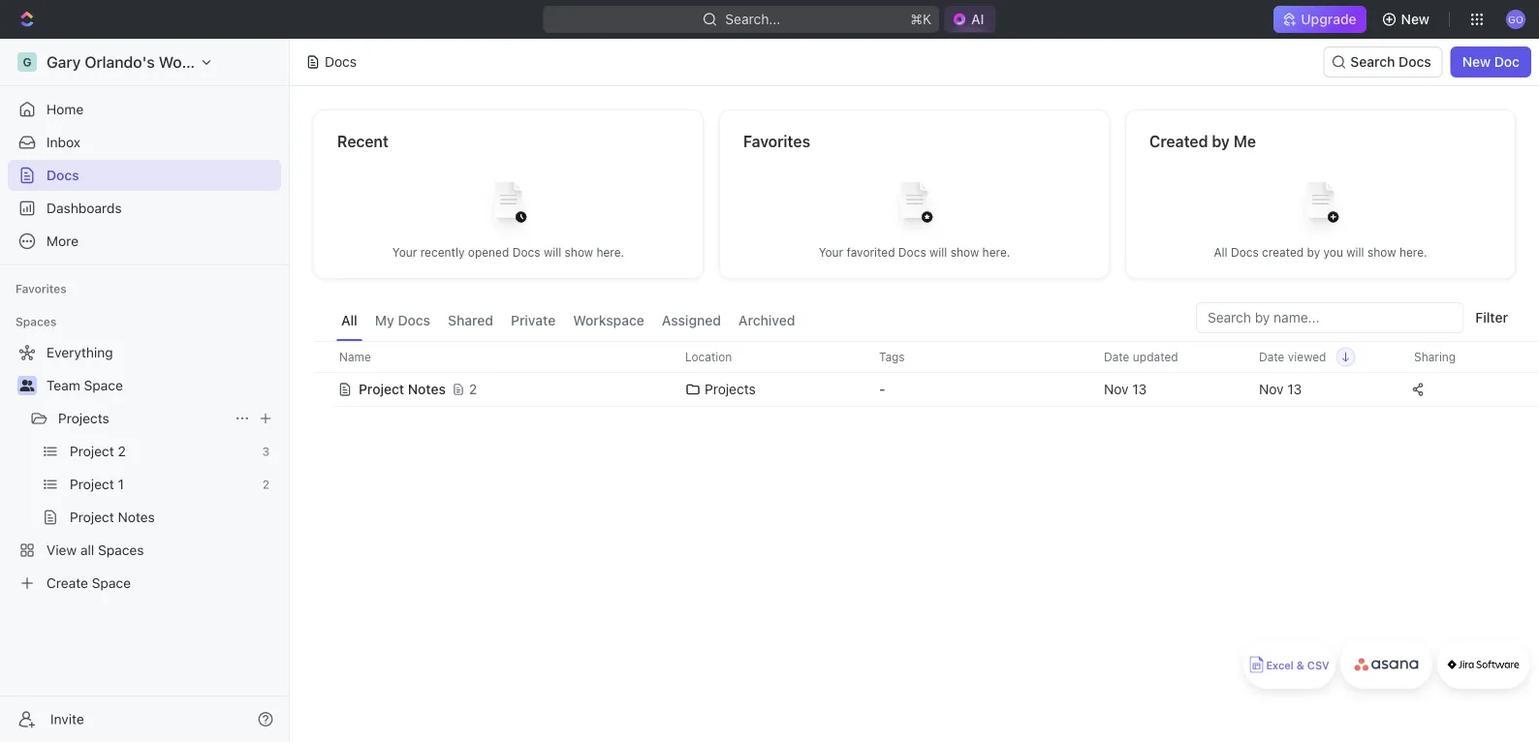 Task type: describe. For each thing, give the bounding box(es) containing it.
recently
[[420, 246, 465, 259]]

table containing project notes
[[313, 341, 1539, 409]]

all docs created by you will show here.
[[1214, 246, 1427, 259]]

2 nov from the left
[[1259, 381, 1284, 397]]

name
[[339, 350, 371, 364]]

search...
[[725, 11, 781, 27]]

row containing project notes
[[313, 370, 1539, 409]]

1 show from the left
[[565, 246, 593, 259]]

your for favorites
[[819, 246, 843, 259]]

docs left created
[[1231, 246, 1259, 259]]

more
[[47, 233, 79, 249]]

docs inside sidebar 'navigation'
[[47, 167, 79, 183]]

1 nov 13 from the left
[[1104, 381, 1147, 397]]

project 1
[[70, 476, 124, 492]]

1 nov from the left
[[1104, 381, 1129, 397]]

filter button
[[1468, 302, 1516, 333]]

-
[[879, 381, 885, 397]]

&
[[1297, 660, 1304, 672]]

private button
[[506, 302, 560, 341]]

doc
[[1494, 54, 1520, 70]]

view all spaces
[[47, 542, 144, 558]]

1 vertical spatial 2
[[118, 443, 126, 459]]

location
[[685, 350, 732, 364]]

gary
[[47, 53, 81, 71]]

upgrade link
[[1274, 6, 1366, 33]]

create
[[47, 575, 88, 591]]

2 13 from the left
[[1288, 381, 1302, 397]]

space for team space
[[84, 378, 123, 394]]

all for all docs created by you will show here.
[[1214, 246, 1228, 259]]

3 will from the left
[[1347, 246, 1364, 259]]

2 here. from the left
[[982, 246, 1010, 259]]

ai button
[[944, 6, 996, 33]]

new for new
[[1401, 11, 1430, 27]]

everything link
[[8, 337, 277, 368]]

me
[[1234, 132, 1256, 151]]

assigned button
[[657, 302, 726, 341]]

user group image
[[20, 380, 34, 392]]

all
[[80, 542, 94, 558]]

workspace inside sidebar 'navigation'
[[159, 53, 239, 71]]

search docs
[[1350, 54, 1431, 70]]

no created by me docs image
[[1282, 167, 1359, 245]]

ai
[[971, 11, 984, 27]]

date for date updated
[[1104, 350, 1130, 364]]

your for recent
[[392, 246, 417, 259]]

go button
[[1500, 4, 1531, 35]]

2 show from the left
[[951, 246, 979, 259]]

private
[[511, 313, 556, 329]]

my
[[375, 313, 394, 329]]

date viewed
[[1259, 350, 1326, 364]]

docs up recent
[[325, 54, 357, 70]]

viewed
[[1288, 350, 1326, 364]]

dashboards
[[47, 200, 122, 216]]

your favorited docs will show here.
[[819, 246, 1010, 259]]

tags
[[879, 350, 905, 364]]

2 nov 13 from the left
[[1259, 381, 1302, 397]]

shared button
[[443, 302, 498, 341]]

my docs button
[[370, 302, 435, 341]]

project notes inside table
[[359, 381, 446, 397]]

new for new doc
[[1462, 54, 1491, 70]]

project notes link
[[70, 502, 277, 533]]

1 vertical spatial by
[[1307, 246, 1320, 259]]

filter
[[1476, 310, 1508, 326]]

gary orlando's workspace
[[47, 53, 239, 71]]

3
[[262, 445, 269, 458]]

new button
[[1374, 4, 1441, 35]]

gary orlando's workspace, , element
[[17, 52, 37, 72]]

docs link
[[8, 160, 281, 191]]

favorited
[[847, 246, 895, 259]]

favorites button
[[8, 277, 74, 300]]

team space
[[47, 378, 123, 394]]

projects link
[[58, 403, 227, 434]]

search docs button
[[1323, 47, 1443, 78]]

create space
[[47, 575, 131, 591]]

updated
[[1133, 350, 1178, 364]]

excel & csv
[[1266, 660, 1330, 672]]

docs right favorited on the top
[[898, 246, 926, 259]]

no favorited docs image
[[876, 167, 953, 245]]

project 2
[[70, 443, 126, 459]]

created by me
[[1150, 132, 1256, 151]]

team
[[47, 378, 80, 394]]

everything
[[47, 345, 113, 361]]

more button
[[8, 226, 281, 257]]

orlando's
[[85, 53, 155, 71]]

docs inside tab list
[[398, 313, 430, 329]]



Task type: vqa. For each thing, say whether or not it's contained in the screenshot.
must
no



Task type: locate. For each thing, give the bounding box(es) containing it.
recent
[[337, 132, 389, 151]]

1 your from the left
[[392, 246, 417, 259]]

Search by name... text field
[[1208, 303, 1452, 332]]

by
[[1212, 132, 1230, 151], [1307, 246, 1320, 259]]

1 horizontal spatial here.
[[982, 246, 1010, 259]]

1 horizontal spatial new
[[1462, 54, 1491, 70]]

your recently opened docs will show here.
[[392, 246, 624, 259]]

0 horizontal spatial nov
[[1104, 381, 1129, 397]]

1 horizontal spatial by
[[1307, 246, 1320, 259]]

docs down "inbox"
[[47, 167, 79, 183]]

all left created
[[1214, 246, 1228, 259]]

notes
[[408, 381, 446, 397], [118, 509, 155, 525]]

0 horizontal spatial your
[[392, 246, 417, 259]]

0 horizontal spatial all
[[341, 313, 357, 329]]

projects inside 'link'
[[58, 410, 109, 426]]

nov 13
[[1104, 381, 1147, 397], [1259, 381, 1302, 397]]

0 horizontal spatial date
[[1104, 350, 1130, 364]]

1 horizontal spatial notes
[[408, 381, 446, 397]]

0 vertical spatial workspace
[[159, 53, 239, 71]]

13 down "date viewed"
[[1288, 381, 1302, 397]]

all left the my
[[341, 313, 357, 329]]

2 horizontal spatial here.
[[1400, 246, 1427, 259]]

space
[[84, 378, 123, 394], [92, 575, 131, 591]]

new left doc
[[1462, 54, 1491, 70]]

project notes down 1
[[70, 509, 155, 525]]

1 vertical spatial favorites
[[16, 282, 67, 296]]

1 horizontal spatial nov 13
[[1259, 381, 1302, 397]]

⌘k
[[911, 11, 932, 27]]

space for create space
[[92, 575, 131, 591]]

date inside 'date viewed' button
[[1259, 350, 1285, 364]]

new up search docs
[[1401, 11, 1430, 27]]

all inside button
[[341, 313, 357, 329]]

archived button
[[734, 302, 800, 341]]

nov 13 down date updated
[[1104, 381, 1147, 397]]

spaces right all
[[98, 542, 144, 558]]

1 horizontal spatial 2
[[262, 478, 269, 491]]

all
[[1214, 246, 1228, 259], [341, 313, 357, 329]]

0 horizontal spatial here.
[[597, 246, 624, 259]]

1 horizontal spatial workspace
[[573, 313, 644, 329]]

0 vertical spatial 2
[[469, 381, 477, 397]]

new doc button
[[1451, 47, 1531, 78]]

search
[[1350, 54, 1395, 70]]

nov down date updated
[[1104, 381, 1129, 397]]

0 horizontal spatial new
[[1401, 11, 1430, 27]]

no recent docs image
[[470, 167, 547, 245]]

0 vertical spatial new
[[1401, 11, 1430, 27]]

0 horizontal spatial projects
[[58, 410, 109, 426]]

sharing
[[1414, 350, 1456, 364]]

1 vertical spatial spaces
[[98, 542, 144, 558]]

created
[[1150, 132, 1208, 151]]

create space link
[[8, 568, 277, 599]]

0 horizontal spatial notes
[[118, 509, 155, 525]]

show
[[565, 246, 593, 259], [951, 246, 979, 259], [1368, 246, 1396, 259]]

project notes down name
[[359, 381, 446, 397]]

0 horizontal spatial will
[[544, 246, 561, 259]]

assigned
[[662, 313, 721, 329]]

0 horizontal spatial by
[[1212, 132, 1230, 151]]

home
[[47, 101, 84, 117]]

project notes
[[359, 381, 446, 397], [70, 509, 155, 525]]

filter button
[[1468, 302, 1516, 333]]

row
[[313, 341, 1539, 373], [313, 370, 1539, 409]]

view all spaces link
[[8, 535, 277, 566]]

tree containing everything
[[8, 337, 281, 599]]

here.
[[597, 246, 624, 259], [982, 246, 1010, 259], [1400, 246, 1427, 259]]

date updated button
[[1092, 342, 1190, 372]]

favorites
[[743, 132, 810, 151], [16, 282, 67, 296]]

excel
[[1266, 660, 1294, 672]]

0 vertical spatial spaces
[[16, 315, 57, 329]]

workspace inside workspace button
[[573, 313, 644, 329]]

new doc
[[1462, 54, 1520, 70]]

0 horizontal spatial workspace
[[159, 53, 239, 71]]

tab list containing all
[[336, 302, 800, 341]]

1 vertical spatial projects
[[58, 410, 109, 426]]

project notes inside "link"
[[70, 509, 155, 525]]

row containing name
[[313, 341, 1539, 373]]

1 vertical spatial new
[[1462, 54, 1491, 70]]

0 horizontal spatial spaces
[[16, 315, 57, 329]]

all button
[[336, 302, 362, 341]]

nov 13 down "date viewed"
[[1259, 381, 1302, 397]]

2 up 1
[[118, 443, 126, 459]]

1 vertical spatial all
[[341, 313, 357, 329]]

2 down '3' at the bottom left
[[262, 478, 269, 491]]

your left favorited on the top
[[819, 246, 843, 259]]

1 horizontal spatial projects
[[705, 381, 756, 397]]

invite
[[50, 711, 84, 727]]

0 vertical spatial by
[[1212, 132, 1230, 151]]

0 horizontal spatial project notes
[[70, 509, 155, 525]]

go
[[1509, 13, 1523, 25]]

tree
[[8, 337, 281, 599]]

2 date from the left
[[1259, 350, 1285, 364]]

docs right opened
[[512, 246, 540, 259]]

projects
[[705, 381, 756, 397], [58, 410, 109, 426]]

2 horizontal spatial 2
[[469, 381, 477, 397]]

date viewed button
[[1247, 342, 1356, 372]]

row up - at the bottom right
[[313, 341, 1539, 373]]

2 will from the left
[[930, 246, 947, 259]]

new inside new button
[[1401, 11, 1430, 27]]

project inside "link"
[[70, 509, 114, 525]]

tree inside sidebar 'navigation'
[[8, 337, 281, 599]]

1 vertical spatial space
[[92, 575, 131, 591]]

1 here. from the left
[[597, 246, 624, 259]]

project for project 2 link
[[70, 443, 114, 459]]

1 will from the left
[[544, 246, 561, 259]]

all for all
[[341, 313, 357, 329]]

2 inside table
[[469, 381, 477, 397]]

0 vertical spatial notes
[[408, 381, 446, 397]]

space right team
[[84, 378, 123, 394]]

1 horizontal spatial date
[[1259, 350, 1285, 364]]

3 show from the left
[[1368, 246, 1396, 259]]

row down tags
[[313, 370, 1539, 409]]

created
[[1262, 246, 1304, 259]]

date updated
[[1104, 350, 1178, 364]]

3 here. from the left
[[1400, 246, 1427, 259]]

date inside date updated button
[[1104, 350, 1130, 364]]

will
[[544, 246, 561, 259], [930, 246, 947, 259], [1347, 246, 1364, 259]]

2 horizontal spatial show
[[1368, 246, 1396, 259]]

1 horizontal spatial all
[[1214, 246, 1228, 259]]

g
[[23, 55, 32, 69]]

projects inside table
[[705, 381, 756, 397]]

1
[[118, 476, 124, 492]]

2
[[469, 381, 477, 397], [118, 443, 126, 459], [262, 478, 269, 491]]

0 horizontal spatial 13
[[1132, 381, 1147, 397]]

0 vertical spatial projects
[[705, 381, 756, 397]]

13 down date updated
[[1132, 381, 1147, 397]]

by left you
[[1307, 246, 1320, 259]]

inbox link
[[8, 127, 281, 158]]

1 horizontal spatial your
[[819, 246, 843, 259]]

excel & csv link
[[1244, 641, 1336, 689]]

1 horizontal spatial spaces
[[98, 542, 144, 558]]

project inside table
[[359, 381, 404, 397]]

date for date viewed
[[1259, 350, 1285, 364]]

space down view all spaces
[[92, 575, 131, 591]]

archived
[[739, 313, 795, 329]]

1 horizontal spatial 13
[[1288, 381, 1302, 397]]

1 horizontal spatial will
[[930, 246, 947, 259]]

2 down shared button
[[469, 381, 477, 397]]

0 vertical spatial space
[[84, 378, 123, 394]]

1 13 from the left
[[1132, 381, 1147, 397]]

1 horizontal spatial project notes
[[359, 381, 446, 397]]

show right you
[[1368, 246, 1396, 259]]

spaces
[[16, 315, 57, 329], [98, 542, 144, 558]]

view
[[47, 542, 77, 558]]

projects down location
[[705, 381, 756, 397]]

inbox
[[47, 134, 80, 150]]

spaces down the favorites button
[[16, 315, 57, 329]]

will down the no favorited docs image
[[930, 246, 947, 259]]

project for project 1 link
[[70, 476, 114, 492]]

notes down the my docs button
[[408, 381, 446, 397]]

opened
[[468, 246, 509, 259]]

workspace button
[[568, 302, 649, 341]]

date left viewed
[[1259, 350, 1285, 364]]

dashboards link
[[8, 193, 281, 224]]

your
[[392, 246, 417, 259], [819, 246, 843, 259]]

project
[[359, 381, 404, 397], [70, 443, 114, 459], [70, 476, 114, 492], [70, 509, 114, 525]]

0 horizontal spatial show
[[565, 246, 593, 259]]

1 vertical spatial notes
[[118, 509, 155, 525]]

show down the no favorited docs image
[[951, 246, 979, 259]]

show up workspace button
[[565, 246, 593, 259]]

spaces inside tree
[[98, 542, 144, 558]]

favorites inside button
[[16, 282, 67, 296]]

0 horizontal spatial nov 13
[[1104, 381, 1147, 397]]

by left me
[[1212, 132, 1230, 151]]

1 vertical spatial project notes
[[70, 509, 155, 525]]

1 horizontal spatial nov
[[1259, 381, 1284, 397]]

table
[[313, 341, 1539, 409]]

team space link
[[47, 370, 277, 401]]

tab list
[[336, 302, 800, 341]]

project up view all spaces
[[70, 509, 114, 525]]

1 vertical spatial workspace
[[573, 313, 644, 329]]

new
[[1401, 11, 1430, 27], [1462, 54, 1491, 70]]

13
[[1132, 381, 1147, 397], [1288, 381, 1302, 397]]

projects down team space
[[58, 410, 109, 426]]

1 horizontal spatial favorites
[[743, 132, 810, 151]]

workspace up home 'link'
[[159, 53, 239, 71]]

home link
[[8, 94, 281, 125]]

new inside new doc button
[[1462, 54, 1491, 70]]

0 vertical spatial project notes
[[359, 381, 446, 397]]

workspace right private in the left of the page
[[573, 313, 644, 329]]

upgrade
[[1301, 11, 1357, 27]]

notes inside project notes "link"
[[118, 509, 155, 525]]

2 vertical spatial 2
[[262, 478, 269, 491]]

project for project notes "link"
[[70, 509, 114, 525]]

project 1 link
[[70, 469, 255, 500]]

your left recently
[[392, 246, 417, 259]]

1 horizontal spatial show
[[951, 246, 979, 259]]

sidebar navigation
[[0, 39, 294, 742]]

csv
[[1307, 660, 1330, 672]]

0 horizontal spatial 2
[[118, 443, 126, 459]]

docs right the my
[[398, 313, 430, 329]]

0 vertical spatial all
[[1214, 246, 1228, 259]]

project down name
[[359, 381, 404, 397]]

will right you
[[1347, 246, 1364, 259]]

my docs
[[375, 313, 430, 329]]

date left 'updated'
[[1104, 350, 1130, 364]]

project 2 link
[[70, 436, 254, 467]]

nov down "date viewed"
[[1259, 381, 1284, 397]]

2 row from the top
[[313, 370, 1539, 409]]

0 horizontal spatial favorites
[[16, 282, 67, 296]]

2 horizontal spatial will
[[1347, 246, 1364, 259]]

0 vertical spatial favorites
[[743, 132, 810, 151]]

1 date from the left
[[1104, 350, 1130, 364]]

shared
[[448, 313, 493, 329]]

you
[[1324, 246, 1343, 259]]

project left 1
[[70, 476, 114, 492]]

1 row from the top
[[313, 341, 1539, 373]]

2 your from the left
[[819, 246, 843, 259]]

project up project 1
[[70, 443, 114, 459]]

nov
[[1104, 381, 1129, 397], [1259, 381, 1284, 397]]

notes up view all spaces link
[[118, 509, 155, 525]]

docs right search
[[1399, 54, 1431, 70]]

will right opened
[[544, 246, 561, 259]]



